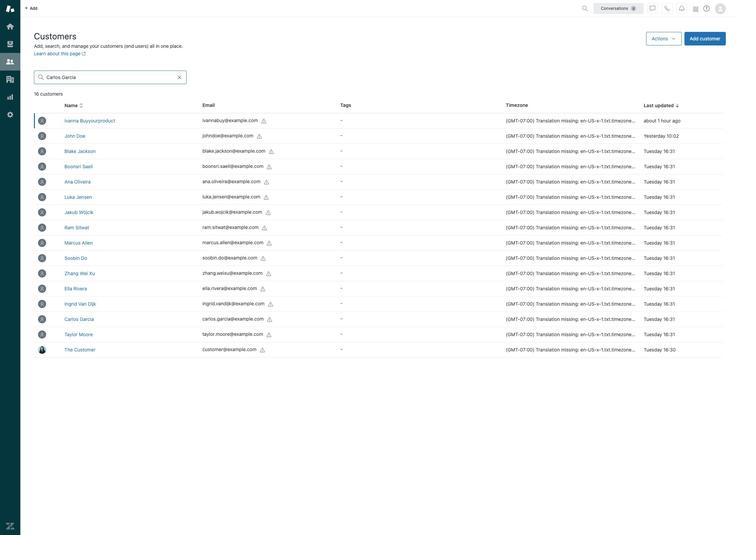 Task type: vqa. For each thing, say whether or not it's contained in the screenshot.
Customer context image
no



Task type: describe. For each thing, give the bounding box(es) containing it.
zendesk products image
[[694, 7, 699, 11]]

reporting image
[[6, 93, 15, 102]]

main element
[[0, 0, 20, 536]]

zendesk support image
[[6, 4, 15, 13]]

admin image
[[6, 110, 15, 119]]

Search customers field
[[47, 74, 174, 80]]

organizations image
[[6, 75, 15, 84]]

views image
[[6, 40, 15, 49]]

get started image
[[6, 22, 15, 31]]



Task type: locate. For each thing, give the bounding box(es) containing it.
unverified email image
[[262, 118, 267, 124], [269, 149, 274, 154], [267, 164, 272, 170], [264, 180, 269, 185], [264, 195, 269, 200], [266, 210, 271, 216], [261, 256, 266, 261], [266, 271, 272, 277], [268, 302, 274, 307]]

button displays agent's chat status as invisible. image
[[650, 6, 656, 11]]

zendesk image
[[6, 522, 15, 531]]

customers image
[[6, 57, 15, 66]]

notifications image
[[680, 6, 685, 11]]

(opens in a new tab) image
[[81, 52, 86, 56]]

unverified email image
[[257, 134, 262, 139], [262, 225, 268, 231], [267, 241, 272, 246], [261, 286, 266, 292], [267, 317, 273, 322], [267, 332, 272, 338], [260, 348, 265, 353]]

get help image
[[704, 5, 710, 12]]

x icon image
[[177, 75, 182, 80]]



